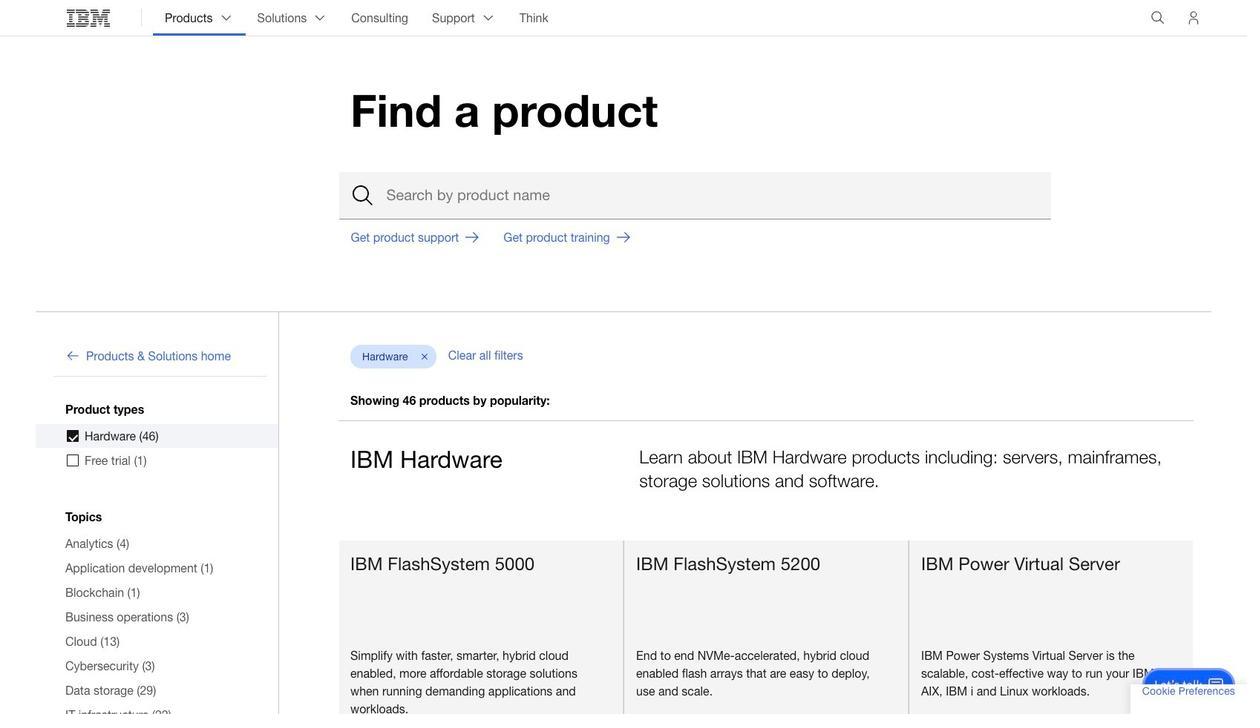 Task type: locate. For each thing, give the bounding box(es) containing it.
3 test region from the left
[[909, 540, 1194, 715]]

Search text field
[[339, 172, 1051, 220]]

test region
[[339, 540, 624, 715], [624, 540, 909, 715], [909, 540, 1194, 715]]

search element
[[339, 172, 1051, 220]]



Task type: describe. For each thing, give the bounding box(es) containing it.
let's talk element
[[1155, 678, 1203, 694]]

1 test region from the left
[[339, 540, 624, 715]]

2 test region from the left
[[624, 540, 909, 715]]



